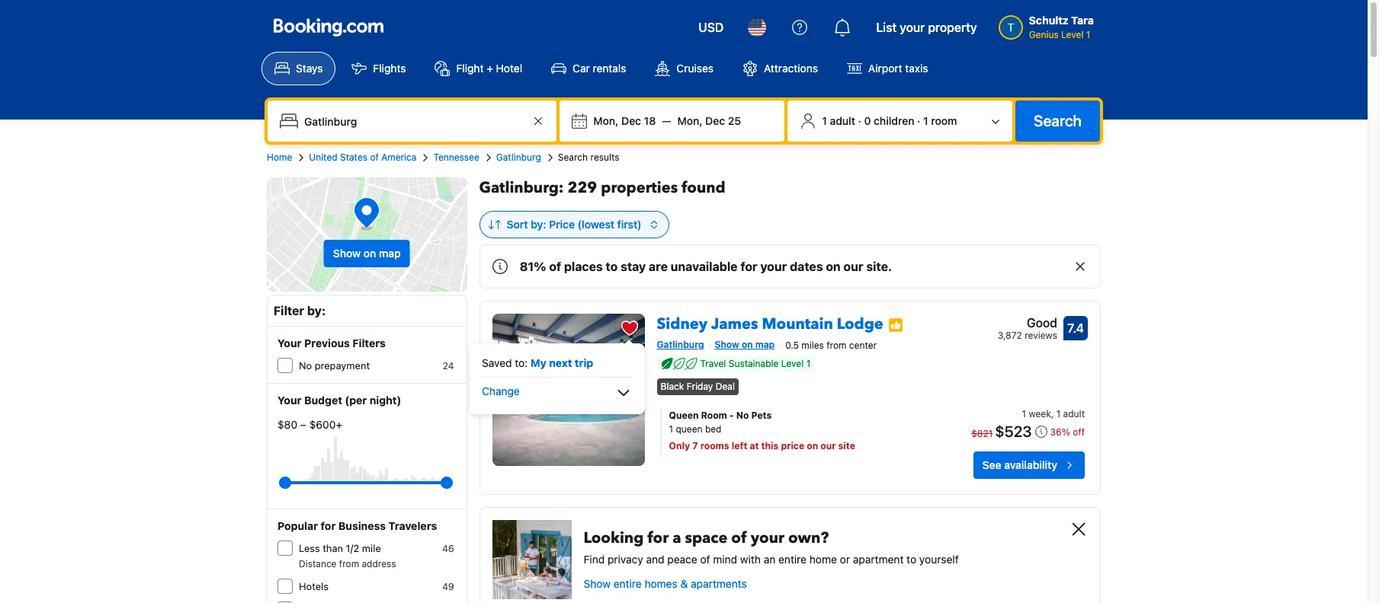 Task type: vqa. For each thing, say whether or not it's contained in the screenshot.
the New for New York
no



Task type: locate. For each thing, give the bounding box(es) containing it.
1 horizontal spatial level
[[1061, 29, 1084, 40]]

adult inside button
[[830, 114, 855, 127]]

entire
[[778, 554, 807, 567], [613, 578, 642, 591]]

price
[[549, 218, 575, 231]]

of
[[370, 152, 379, 163], [549, 260, 561, 274], [731, 528, 747, 549], [700, 554, 710, 567]]

airport taxis link
[[834, 52, 941, 85]]

lodge
[[837, 314, 883, 335]]

map
[[379, 247, 401, 260], [755, 339, 775, 351]]

search results
[[558, 152, 619, 163]]

7
[[692, 441, 698, 452]]

1 horizontal spatial adult
[[1063, 409, 1085, 420]]

1 vertical spatial show on map
[[715, 339, 775, 351]]

gatlinburg up gatlinburg:
[[496, 152, 541, 163]]

1 horizontal spatial for
[[647, 528, 669, 549]]

tara
[[1071, 14, 1094, 27]]

for
[[741, 260, 757, 274], [321, 520, 336, 533], [647, 528, 669, 549]]

your left dates
[[760, 260, 787, 274]]

show inside show entire homes & apartments button
[[584, 578, 611, 591]]

(per
[[345, 394, 367, 407]]

black friday deal
[[661, 381, 735, 393]]

flights
[[373, 62, 406, 75]]

on inside queen room - no pets 1 queen bed only 7 rooms left at this price on our site
[[807, 441, 818, 452]]

1 horizontal spatial show
[[584, 578, 611, 591]]

from right miles
[[827, 340, 847, 351]]

1 horizontal spatial from
[[827, 340, 847, 351]]

queen room - no pets link
[[669, 409, 927, 423]]

1 vertical spatial our
[[820, 441, 836, 452]]

usd button
[[689, 9, 733, 46]]

2 dec from the left
[[705, 114, 725, 127]]

or
[[840, 554, 850, 567]]

search inside button
[[1034, 112, 1082, 130]]

0 vertical spatial by:
[[531, 218, 546, 231]]

states
[[340, 152, 367, 163]]

1 vertical spatial show
[[715, 339, 739, 351]]

0 vertical spatial to
[[606, 260, 618, 274]]

by: for sort
[[531, 218, 546, 231]]

by:
[[531, 218, 546, 231], [307, 304, 326, 318]]

to inside "looking for a space of your own? find privacy and peace of mind with an entire home or apartment to yourself"
[[907, 554, 916, 567]]

home link
[[267, 151, 292, 165]]

$80 – $600+
[[277, 419, 342, 431]]

filter by:
[[274, 304, 326, 318]]

1 down tara on the right top of the page
[[1086, 29, 1090, 40]]

for left a
[[647, 528, 669, 549]]

business
[[338, 520, 386, 533]]

Where are you going? field
[[298, 107, 529, 135]]

price
[[781, 441, 804, 452]]

level down 0.5
[[781, 358, 804, 370]]

search for search
[[1034, 112, 1082, 130]]

0 horizontal spatial our
[[820, 441, 836, 452]]

1 vertical spatial level
[[781, 358, 804, 370]]

car rentals
[[573, 62, 626, 75]]

2 · from the left
[[917, 114, 920, 127]]

previous
[[304, 337, 350, 350]]

apartment
[[853, 554, 904, 567]]

your for your previous filters
[[277, 337, 302, 350]]

find
[[584, 554, 605, 567]]

this property is part of our preferred partner program. it's committed to providing excellent service and good value. it'll pay us a higher commission if you make a booking. image
[[888, 318, 903, 333], [888, 318, 903, 333]]

1 vertical spatial by:
[[307, 304, 326, 318]]

1 horizontal spatial no
[[736, 410, 749, 422]]

1 left queen
[[669, 424, 673, 435]]

your inside "looking for a space of your own? find privacy and peace of mind with an entire home or apartment to yourself"
[[751, 528, 784, 549]]

1 horizontal spatial entire
[[778, 554, 807, 567]]

0 vertical spatial show on map
[[333, 247, 401, 260]]

level
[[1061, 29, 1084, 40], [781, 358, 804, 370]]

2 mon, from the left
[[677, 114, 702, 127]]

· left 0
[[858, 114, 861, 127]]

1 your from the top
[[277, 337, 302, 350]]

search
[[1034, 112, 1082, 130], [558, 152, 588, 163]]

2 horizontal spatial show
[[715, 339, 739, 351]]

show on map button
[[324, 240, 410, 268]]

1 horizontal spatial our
[[844, 260, 863, 274]]

show inside show on map button
[[333, 247, 361, 260]]

flight + hotel
[[456, 62, 522, 75]]

entire right an
[[778, 554, 807, 567]]

good
[[1027, 316, 1057, 330]]

stay
[[621, 260, 646, 274]]

group
[[285, 471, 446, 496]]

mon, right —
[[677, 114, 702, 127]]

2 vertical spatial show
[[584, 578, 611, 591]]

united
[[309, 152, 337, 163]]

from down '1/2'
[[339, 559, 359, 570]]

1 horizontal spatial to
[[907, 554, 916, 567]]

adult up off
[[1063, 409, 1085, 420]]

dec left 18
[[621, 114, 641, 127]]

1 vertical spatial entire
[[613, 578, 642, 591]]

mon, dec 25 button
[[671, 107, 747, 135]]

only
[[669, 441, 690, 452]]

your up $80
[[277, 394, 302, 407]]

0 vertical spatial show
[[333, 247, 361, 260]]

level inside schultz tara genius level 1
[[1061, 29, 1084, 40]]

your down filter
[[277, 337, 302, 350]]

with
[[740, 554, 761, 567]]

1 vertical spatial map
[[755, 339, 775, 351]]

your right list
[[900, 21, 925, 34]]

1 horizontal spatial by:
[[531, 218, 546, 231]]

0 vertical spatial entire
[[778, 554, 807, 567]]

2 your from the top
[[277, 394, 302, 407]]

gatlinburg
[[496, 152, 541, 163], [657, 339, 704, 351]]

for inside "looking for a space of your own? find privacy and peace of mind with an entire home or apartment to yourself"
[[647, 528, 669, 549]]

no right -
[[736, 410, 749, 422]]

level down tara on the right top of the page
[[1061, 29, 1084, 40]]

car rentals link
[[538, 52, 639, 85]]

trip
[[575, 357, 593, 370]]

· right children
[[917, 114, 920, 127]]

1 vertical spatial no
[[736, 410, 749, 422]]

1 vertical spatial adult
[[1063, 409, 1085, 420]]

0 vertical spatial adult
[[830, 114, 855, 127]]

left
[[732, 441, 747, 452]]

1 horizontal spatial map
[[755, 339, 775, 351]]

sidney
[[657, 314, 707, 335]]

0 horizontal spatial by:
[[307, 304, 326, 318]]

our left site.
[[844, 260, 863, 274]]

no
[[299, 360, 312, 372], [736, 410, 749, 422]]

0 horizontal spatial for
[[321, 520, 336, 533]]

0 horizontal spatial show
[[333, 247, 361, 260]]

1 horizontal spatial dec
[[705, 114, 725, 127]]

looking for a space of your own? image
[[492, 521, 571, 600]]

hotels
[[299, 581, 329, 593]]

by: right sort
[[531, 218, 546, 231]]

homes
[[645, 578, 678, 591]]

queen room - no pets 1 queen bed only 7 rooms left at this price on our site
[[669, 410, 855, 452]]

booking.com image
[[274, 18, 383, 37]]

0 horizontal spatial map
[[379, 247, 401, 260]]

0 horizontal spatial search
[[558, 152, 588, 163]]

genius
[[1029, 29, 1059, 40]]

good element
[[998, 314, 1057, 332]]

our left 'site'
[[820, 441, 836, 452]]

0 horizontal spatial dec
[[621, 114, 641, 127]]

saved to: my next trip
[[482, 357, 593, 370]]

sort by: price (lowest first)
[[507, 218, 642, 231]]

your up an
[[751, 528, 784, 549]]

your account menu schultz tara genius level 1 element
[[998, 7, 1100, 42]]

229
[[568, 178, 597, 198]]

see
[[982, 459, 1001, 472]]

of up "with"
[[731, 528, 747, 549]]

1 vertical spatial to
[[907, 554, 916, 567]]

found
[[682, 178, 726, 198]]

0 vertical spatial map
[[379, 247, 401, 260]]

0 horizontal spatial ·
[[858, 114, 861, 127]]

0 horizontal spatial mon,
[[593, 114, 619, 127]]

0 horizontal spatial no
[[299, 360, 312, 372]]

adult left 0
[[830, 114, 855, 127]]

week
[[1029, 409, 1051, 420]]

by: right filter
[[307, 304, 326, 318]]

show entire homes & apartments button
[[584, 577, 747, 592]]

for for space
[[647, 528, 669, 549]]

adult
[[830, 114, 855, 127], [1063, 409, 1085, 420]]

for for travelers
[[321, 520, 336, 533]]

0 horizontal spatial show on map
[[333, 247, 401, 260]]

room
[[701, 410, 727, 422]]

home
[[809, 554, 837, 567]]

1 horizontal spatial show on map
[[715, 339, 775, 351]]

to left yourself
[[907, 554, 916, 567]]

0 vertical spatial your
[[277, 337, 302, 350]]

1 vertical spatial your
[[277, 394, 302, 407]]

show
[[333, 247, 361, 260], [715, 339, 739, 351], [584, 578, 611, 591]]

mon, up results
[[593, 114, 619, 127]]

entire down privacy
[[613, 578, 642, 591]]

scored 7.4 element
[[1063, 316, 1088, 341]]

0 horizontal spatial adult
[[830, 114, 855, 127]]

3,872
[[998, 330, 1022, 342]]

property
[[928, 21, 977, 34]]

car
[[573, 62, 590, 75]]

1 horizontal spatial search
[[1034, 112, 1082, 130]]

room
[[931, 114, 957, 127]]

mountain
[[762, 314, 833, 335]]

from
[[827, 340, 847, 351], [339, 559, 359, 570]]

0 horizontal spatial from
[[339, 559, 359, 570]]

$600+
[[309, 419, 342, 431]]

dec left 25
[[705, 114, 725, 127]]

sustainable
[[729, 358, 779, 370]]

0 vertical spatial gatlinburg
[[496, 152, 541, 163]]

0 vertical spatial search
[[1034, 112, 1082, 130]]

a
[[672, 528, 681, 549]]

0 vertical spatial your
[[900, 21, 925, 34]]

1 horizontal spatial gatlinburg
[[657, 339, 704, 351]]

1 horizontal spatial mon,
[[677, 114, 702, 127]]

no down previous
[[299, 360, 312, 372]]

our inside queen room - no pets 1 queen bed only 7 rooms left at this price on our site
[[820, 441, 836, 452]]

your
[[900, 21, 925, 34], [760, 260, 787, 274], [751, 528, 784, 549]]

2 vertical spatial your
[[751, 528, 784, 549]]

(lowest
[[578, 218, 614, 231]]

site.
[[866, 260, 892, 274]]

show for show on map button
[[333, 247, 361, 260]]

0 horizontal spatial entire
[[613, 578, 642, 591]]

,
[[1051, 409, 1054, 420]]

flight + hotel link
[[422, 52, 535, 85]]

1 vertical spatial gatlinburg
[[657, 339, 704, 351]]

attractions link
[[730, 52, 831, 85]]

hotel
[[496, 62, 522, 75]]

taxis
[[905, 62, 928, 75]]

for up than
[[321, 520, 336, 533]]

for right "unavailable"
[[741, 260, 757, 274]]

gatlinburg down sidney
[[657, 339, 704, 351]]

1 horizontal spatial ·
[[917, 114, 920, 127]]

1 vertical spatial search
[[558, 152, 588, 163]]

0 vertical spatial level
[[1061, 29, 1084, 40]]

to left stay
[[606, 260, 618, 274]]



Task type: describe. For each thing, give the bounding box(es) containing it.
search for search results
[[558, 152, 588, 163]]

map inside show on map button
[[379, 247, 401, 260]]

25
[[728, 114, 741, 127]]

see availability
[[982, 459, 1057, 472]]

on inside button
[[363, 247, 376, 260]]

are
[[649, 260, 668, 274]]

my next trip link
[[531, 357, 593, 370]]

travel
[[700, 358, 726, 370]]

1 vertical spatial your
[[760, 260, 787, 274]]

filters
[[352, 337, 386, 350]]

tennessee link
[[433, 151, 479, 165]]

popular for business travelers
[[277, 520, 437, 533]]

pets
[[751, 410, 772, 422]]

1 inside schultz tara genius level 1
[[1086, 29, 1090, 40]]

your budget (per night)
[[277, 394, 401, 407]]

entire inside show entire homes & apartments button
[[613, 578, 642, 591]]

mind
[[713, 554, 737, 567]]

of left mind
[[700, 554, 710, 567]]

1/2
[[346, 543, 359, 555]]

sidney james mountain lodge image
[[492, 314, 645, 467]]

stays link
[[261, 52, 336, 85]]

your for your budget (per night)
[[277, 394, 302, 407]]

0 horizontal spatial gatlinburg
[[496, 152, 541, 163]]

travelers
[[388, 520, 437, 533]]

search results updated. gatlinburg: 229 properties found. element
[[479, 178, 1101, 199]]

to:
[[515, 357, 528, 370]]

prepayment
[[315, 360, 370, 372]]

change button
[[482, 384, 633, 403]]

tennessee
[[433, 152, 479, 163]]

places
[[564, 260, 603, 274]]

36%
[[1050, 427, 1070, 438]]

1 right , in the bottom right of the page
[[1056, 409, 1061, 420]]

this
[[761, 441, 779, 452]]

1 left room
[[923, 114, 928, 127]]

schultz tara genius level 1
[[1029, 14, 1094, 40]]

of right states
[[370, 152, 379, 163]]

1 left 0
[[822, 114, 827, 127]]

1 adult · 0 children · 1 room button
[[794, 107, 1006, 136]]

an
[[764, 554, 776, 567]]

0 vertical spatial our
[[844, 260, 863, 274]]

1 inside queen room - no pets 1 queen bed only 7 rooms left at this price on our site
[[669, 424, 673, 435]]

cruises link
[[642, 52, 727, 85]]

off
[[1073, 427, 1085, 438]]

0 vertical spatial from
[[827, 340, 847, 351]]

–
[[300, 419, 306, 431]]

saved
[[482, 357, 512, 370]]

1 · from the left
[[858, 114, 861, 127]]

0
[[864, 114, 871, 127]]

flight
[[456, 62, 484, 75]]

black
[[661, 381, 684, 393]]

1 down miles
[[806, 358, 811, 370]]

see availability link
[[973, 452, 1085, 480]]

show for show entire homes & apartments button
[[584, 578, 611, 591]]

gatlinburg link
[[496, 151, 541, 165]]

distance from address
[[299, 559, 396, 570]]

next
[[549, 357, 572, 370]]

looking
[[584, 528, 644, 549]]

yourself
[[919, 554, 959, 567]]

privacy
[[608, 554, 643, 567]]

0 vertical spatial no
[[299, 360, 312, 372]]

show on map inside button
[[333, 247, 401, 260]]

$821
[[971, 429, 993, 440]]

queen
[[669, 410, 699, 422]]

children
[[874, 114, 914, 127]]

by: for filter
[[307, 304, 326, 318]]

mile
[[362, 543, 381, 555]]

budget
[[304, 394, 342, 407]]

flights link
[[339, 52, 419, 85]]

-
[[729, 410, 734, 422]]

own?
[[788, 528, 829, 549]]

first)
[[617, 218, 642, 231]]

center
[[849, 340, 877, 351]]

home
[[267, 152, 292, 163]]

bed
[[705, 424, 722, 435]]

2 horizontal spatial for
[[741, 260, 757, 274]]

queen
[[676, 424, 703, 435]]

81%
[[520, 260, 546, 274]]

rentals
[[593, 62, 626, 75]]

1 mon, from the left
[[593, 114, 619, 127]]

of right 81%
[[549, 260, 561, 274]]

and
[[646, 554, 664, 567]]

gatlinburg: 229 properties found
[[479, 178, 726, 198]]

18
[[644, 114, 656, 127]]

gatlinburg:
[[479, 178, 564, 198]]

rooms
[[700, 441, 729, 452]]

friday
[[687, 381, 713, 393]]

1 dec from the left
[[621, 114, 641, 127]]

attractions
[[764, 62, 818, 75]]

1 left week
[[1022, 409, 1026, 420]]

$523
[[995, 423, 1032, 441]]

airport
[[868, 62, 902, 75]]

show entire homes & apartments
[[584, 578, 747, 591]]

entire inside "looking for a space of your own? find privacy and peace of mind with an entire home or apartment to yourself"
[[778, 554, 807, 567]]

your inside list your property link
[[900, 21, 925, 34]]

mon, dec 18 button
[[587, 107, 662, 135]]

no inside queen room - no pets 1 queen bed only 7 rooms left at this price on our site
[[736, 410, 749, 422]]

apartments
[[691, 578, 747, 591]]

1 vertical spatial from
[[339, 559, 359, 570]]

list
[[876, 21, 897, 34]]

night)
[[370, 394, 401, 407]]

0.5 miles from center
[[785, 340, 877, 351]]

mon, dec 18 — mon, dec 25
[[593, 114, 741, 127]]

deal
[[716, 381, 735, 393]]

0 horizontal spatial to
[[606, 260, 618, 274]]

less than 1/2 mile
[[299, 543, 381, 555]]

0 horizontal spatial level
[[781, 358, 804, 370]]

81% of places to stay are unavailable for your dates on our site.
[[520, 260, 892, 274]]

search button
[[1015, 101, 1100, 142]]

49
[[442, 582, 454, 593]]

peace
[[667, 554, 697, 567]]

unavailable
[[671, 260, 738, 274]]



